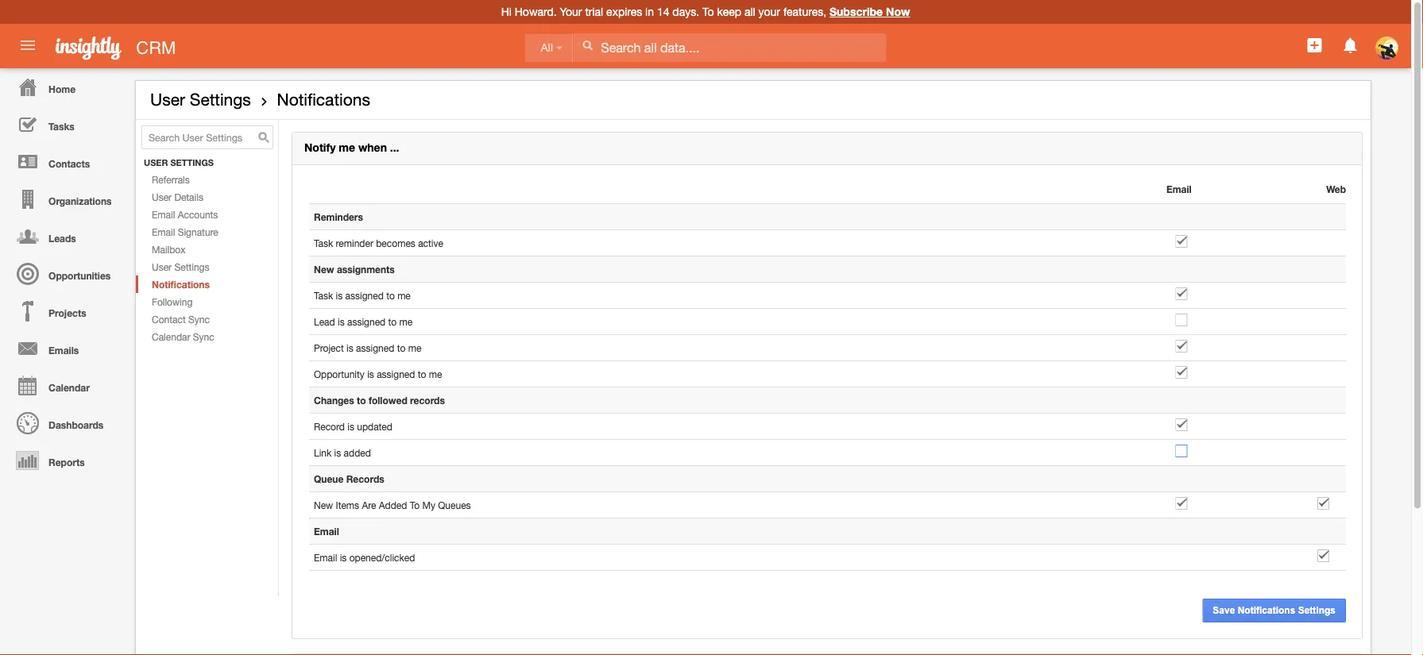 Task type: locate. For each thing, give the bounding box(es) containing it.
tasks
[[49, 121, 74, 132]]

2 new from the top
[[314, 500, 333, 511]]

is down new assignments
[[336, 290, 343, 301]]

1 horizontal spatial notifications
[[277, 90, 370, 109]]

sync
[[188, 314, 210, 325], [193, 331, 214, 343]]

to
[[386, 290, 395, 301], [388, 316, 397, 327], [397, 343, 406, 354], [418, 369, 426, 380], [357, 395, 366, 406]]

user
[[150, 90, 185, 109], [152, 192, 172, 203], [152, 262, 172, 273]]

None checkbox
[[1176, 235, 1188, 248], [1176, 314, 1188, 327], [1176, 340, 1188, 353], [1176, 498, 1188, 510], [1318, 550, 1330, 563], [1176, 235, 1188, 248], [1176, 314, 1188, 327], [1176, 340, 1188, 353], [1176, 498, 1188, 510], [1318, 550, 1330, 563]]

0 horizontal spatial to
[[410, 500, 420, 511]]

user settings link
[[150, 90, 251, 109], [136, 258, 278, 276]]

queue
[[314, 474, 344, 485]]

to left 'my'
[[410, 500, 420, 511]]

reminder
[[336, 238, 373, 249]]

me up lead is assigned to me
[[397, 290, 411, 301]]

is for link
[[334, 447, 341, 459]]

home link
[[4, 68, 127, 106]]

new left assignments
[[314, 264, 334, 275]]

0 vertical spatial task
[[314, 238, 333, 249]]

user settings link up search user settings text box
[[150, 90, 251, 109]]

2 vertical spatial settings
[[1298, 606, 1336, 616]]

to left the "keep"
[[703, 5, 714, 18]]

None checkbox
[[1176, 288, 1188, 300], [1176, 366, 1188, 379], [1176, 419, 1188, 432], [1176, 445, 1188, 458], [1318, 498, 1330, 510], [1176, 288, 1188, 300], [1176, 366, 1188, 379], [1176, 419, 1188, 432], [1176, 445, 1188, 458], [1318, 498, 1330, 510]]

settings inside user settings referrals user details email accounts email signature mailbox user settings notifications following contact sync calendar sync
[[174, 262, 209, 273]]

0 vertical spatial user
[[150, 90, 185, 109]]

notifications link
[[277, 90, 370, 109], [136, 276, 278, 293]]

is right lead
[[338, 316, 345, 327]]

save notifications settings
[[1213, 606, 1336, 616]]

Search all data.... text field
[[573, 33, 886, 62]]

is right link
[[334, 447, 341, 459]]

calendar up dashboards link
[[49, 382, 90, 393]]

navigation
[[0, 68, 127, 479]]

user down crm
[[150, 90, 185, 109]]

assignments
[[337, 264, 395, 275]]

1 vertical spatial settings
[[174, 262, 209, 273]]

task up lead
[[314, 290, 333, 301]]

assigned up opportunity is assigned to me
[[356, 343, 394, 354]]

2 horizontal spatial notifications
[[1238, 606, 1296, 616]]

referrals link
[[136, 171, 278, 188]]

days.
[[673, 5, 699, 18]]

is for email
[[340, 552, 347, 564]]

to up project is assigned to me
[[388, 316, 397, 327]]

me for project is assigned to me
[[408, 343, 422, 354]]

1 vertical spatial new
[[314, 500, 333, 511]]

settings
[[190, 90, 251, 109], [174, 262, 209, 273], [1298, 606, 1336, 616]]

me left when
[[339, 141, 355, 154]]

trial
[[585, 5, 603, 18]]

in
[[645, 5, 654, 18]]

is for task
[[336, 290, 343, 301]]

white image
[[582, 40, 593, 51]]

contacts
[[49, 158, 90, 169]]

notifications right the save in the right bottom of the page
[[1238, 606, 1296, 616]]

notify me when ...
[[304, 141, 399, 154]]

task for task is assigned to me
[[314, 290, 333, 301]]

projects link
[[4, 292, 127, 330]]

assigned up followed
[[377, 369, 415, 380]]

2 vertical spatial user
[[152, 262, 172, 273]]

queue records
[[314, 474, 384, 485]]

me up project is assigned to me
[[399, 316, 413, 327]]

user details link
[[136, 188, 278, 206]]

calendar down contact
[[152, 331, 190, 343]]

notifications up notify in the left top of the page
[[277, 90, 370, 109]]

added
[[344, 447, 371, 459]]

crm
[[136, 37, 176, 58]]

assigned for project
[[356, 343, 394, 354]]

email signature link
[[136, 223, 278, 241]]

me up opportunity is assigned to me
[[408, 343, 422, 354]]

to down assignments
[[386, 290, 395, 301]]

task is assigned to me
[[314, 290, 411, 301]]

followed
[[369, 395, 408, 406]]

sync down following link
[[188, 314, 210, 325]]

to for lead is assigned to me
[[388, 316, 397, 327]]

assigned for task
[[345, 290, 384, 301]]

user settings link up following link
[[136, 258, 278, 276]]

1 vertical spatial user
[[152, 192, 172, 203]]

1 task from the top
[[314, 238, 333, 249]]

0 vertical spatial new
[[314, 264, 334, 275]]

assigned
[[345, 290, 384, 301], [347, 316, 386, 327], [356, 343, 394, 354], [377, 369, 415, 380]]

1 new from the top
[[314, 264, 334, 275]]

is for record
[[347, 421, 354, 432]]

user down the mailbox
[[152, 262, 172, 273]]

0 vertical spatial user settings link
[[150, 90, 251, 109]]

me
[[339, 141, 355, 154], [397, 290, 411, 301], [399, 316, 413, 327], [408, 343, 422, 354], [429, 369, 442, 380]]

to up opportunity is assigned to me
[[397, 343, 406, 354]]

notifications image
[[1341, 36, 1360, 55]]

is down project is assigned to me
[[367, 369, 374, 380]]

1 vertical spatial notifications link
[[136, 276, 278, 293]]

0 vertical spatial notifications
[[277, 90, 370, 109]]

task down 'reminders'
[[314, 238, 333, 249]]

updated
[[357, 421, 393, 432]]

lead
[[314, 316, 335, 327]]

contact sync link
[[136, 311, 278, 328]]

new for new items are added to my queues
[[314, 500, 333, 511]]

new left items
[[314, 500, 333, 511]]

new for new assignments
[[314, 264, 334, 275]]

dashboards link
[[4, 405, 127, 442]]

1 vertical spatial user settings link
[[136, 258, 278, 276]]

save notifications settings button
[[1203, 599, 1346, 623]]

notifications
[[277, 90, 370, 109], [152, 279, 210, 290], [1238, 606, 1296, 616]]

leads
[[49, 233, 76, 244]]

1 horizontal spatial calendar
[[152, 331, 190, 343]]

new assignments
[[314, 264, 395, 275]]

1 vertical spatial notifications
[[152, 279, 210, 290]]

me for task is assigned to me
[[397, 290, 411, 301]]

0 vertical spatial calendar
[[152, 331, 190, 343]]

items
[[336, 500, 359, 511]]

Search User Settings text field
[[141, 126, 273, 149]]

1 vertical spatial calendar
[[49, 382, 90, 393]]

to up records
[[418, 369, 426, 380]]

0 horizontal spatial notifications
[[152, 279, 210, 290]]

contacts link
[[4, 143, 127, 180]]

sync down contact sync link
[[193, 331, 214, 343]]

is right record
[[347, 421, 354, 432]]

1 vertical spatial task
[[314, 290, 333, 301]]

2 task from the top
[[314, 290, 333, 301]]

2 vertical spatial notifications
[[1238, 606, 1296, 616]]

now
[[886, 5, 910, 18]]

1 vertical spatial sync
[[193, 331, 214, 343]]

is left opened/clicked
[[340, 552, 347, 564]]

notifications link up notify in the left top of the page
[[277, 90, 370, 109]]

reports link
[[4, 442, 127, 479]]

me up records
[[429, 369, 442, 380]]

to
[[703, 5, 714, 18], [410, 500, 420, 511]]

hi howard. your trial expires in 14 days. to keep all your features, subscribe now
[[501, 5, 910, 18]]

notifications up following
[[152, 279, 210, 290]]

howard.
[[515, 5, 557, 18]]

web
[[1327, 184, 1346, 195]]

assigned up project is assigned to me
[[347, 316, 386, 327]]

email
[[1167, 184, 1192, 195], [152, 209, 175, 220], [152, 227, 175, 238], [314, 526, 339, 537], [314, 552, 337, 564]]

notifications link down mailbox link
[[136, 276, 278, 293]]

link
[[314, 447, 332, 459]]

user down referrals
[[152, 192, 172, 203]]

is
[[336, 290, 343, 301], [338, 316, 345, 327], [347, 343, 353, 354], [367, 369, 374, 380], [347, 421, 354, 432], [334, 447, 341, 459], [340, 552, 347, 564]]

is right project
[[347, 343, 353, 354]]

assigned up lead is assigned to me
[[345, 290, 384, 301]]

notifications inside button
[[1238, 606, 1296, 616]]

0 vertical spatial to
[[703, 5, 714, 18]]

assigned for opportunity
[[377, 369, 415, 380]]



Task type: vqa. For each thing, say whether or not it's contained in the screenshot.
rightmost key
no



Task type: describe. For each thing, give the bounding box(es) containing it.
project
[[314, 343, 344, 354]]

dashboards
[[49, 420, 103, 431]]

details
[[174, 192, 203, 203]]

to for project is assigned to me
[[397, 343, 406, 354]]

your
[[759, 5, 780, 18]]

task reminder becomes active
[[314, 238, 443, 249]]

0 vertical spatial notifications link
[[277, 90, 370, 109]]

...
[[390, 141, 399, 154]]

expires
[[606, 5, 642, 18]]

emails link
[[4, 330, 127, 367]]

record
[[314, 421, 345, 432]]

active
[[418, 238, 443, 249]]

user settings referrals user details email accounts email signature mailbox user settings notifications following contact sync calendar sync
[[144, 158, 218, 343]]

home
[[49, 83, 76, 95]]

is for lead
[[338, 316, 345, 327]]

1 vertical spatial to
[[410, 500, 420, 511]]

your
[[560, 5, 582, 18]]

subscribe now link
[[830, 5, 910, 18]]

keep
[[717, 5, 741, 18]]

1 horizontal spatial to
[[703, 5, 714, 18]]

all
[[541, 42, 553, 54]]

to for task is assigned to me
[[386, 290, 395, 301]]

calendar link
[[4, 367, 127, 405]]

reminders
[[314, 211, 363, 223]]

added
[[379, 500, 407, 511]]

email accounts link
[[136, 206, 278, 223]]

user settings
[[150, 90, 251, 109]]

opportunity
[[314, 369, 365, 380]]

notify
[[304, 141, 336, 154]]

are
[[362, 500, 376, 511]]

tasks link
[[4, 106, 127, 143]]

opened/clicked
[[349, 552, 415, 564]]

new items are added to my queues
[[314, 500, 471, 511]]

task for task reminder becomes active
[[314, 238, 333, 249]]

queues
[[438, 500, 471, 511]]

project is assigned to me
[[314, 343, 422, 354]]

accounts
[[178, 209, 218, 220]]

to for opportunity is assigned to me
[[418, 369, 426, 380]]

me for opportunity is assigned to me
[[429, 369, 442, 380]]

organizations
[[49, 196, 112, 207]]

records
[[346, 474, 384, 485]]

0 horizontal spatial calendar
[[49, 382, 90, 393]]

following link
[[136, 293, 278, 311]]

all link
[[525, 34, 573, 62]]

is for project
[[347, 343, 353, 354]]

projects
[[49, 308, 86, 319]]

all
[[745, 5, 755, 18]]

reports
[[49, 457, 85, 468]]

records
[[410, 395, 445, 406]]

to left followed
[[357, 395, 366, 406]]

hi
[[501, 5, 512, 18]]

user
[[144, 158, 168, 168]]

calendar inside user settings referrals user details email accounts email signature mailbox user settings notifications following contact sync calendar sync
[[152, 331, 190, 343]]

assigned for lead
[[347, 316, 386, 327]]

save
[[1213, 606, 1235, 616]]

opportunities
[[49, 270, 111, 281]]

emails
[[49, 345, 79, 356]]

mailbox
[[152, 244, 186, 255]]

0 vertical spatial settings
[[190, 90, 251, 109]]

navigation containing home
[[0, 68, 127, 479]]

changes
[[314, 395, 354, 406]]

link is added
[[314, 447, 371, 459]]

organizations link
[[4, 180, 127, 218]]

referrals
[[152, 174, 190, 185]]

mailbox link
[[136, 241, 278, 258]]

signature
[[178, 227, 218, 238]]

is for opportunity
[[367, 369, 374, 380]]

email is opened/clicked
[[314, 552, 415, 564]]

settings inside save notifications settings button
[[1298, 606, 1336, 616]]

when
[[358, 141, 387, 154]]

14
[[657, 5, 670, 18]]

me for lead is assigned to me
[[399, 316, 413, 327]]

calendar sync link
[[136, 328, 278, 346]]

my
[[422, 500, 435, 511]]

subscribe
[[830, 5, 883, 18]]

notifications inside user settings referrals user details email accounts email signature mailbox user settings notifications following contact sync calendar sync
[[152, 279, 210, 290]]

0 vertical spatial sync
[[188, 314, 210, 325]]

features,
[[784, 5, 827, 18]]

opportunity is assigned to me
[[314, 369, 442, 380]]

contact
[[152, 314, 186, 325]]

settings
[[170, 158, 214, 168]]

opportunities link
[[4, 255, 127, 292]]

leads link
[[4, 218, 127, 255]]

lead is assigned to me
[[314, 316, 413, 327]]

following
[[152, 296, 193, 308]]

changes to followed records
[[314, 395, 445, 406]]

becomes
[[376, 238, 416, 249]]

record is updated
[[314, 421, 393, 432]]



